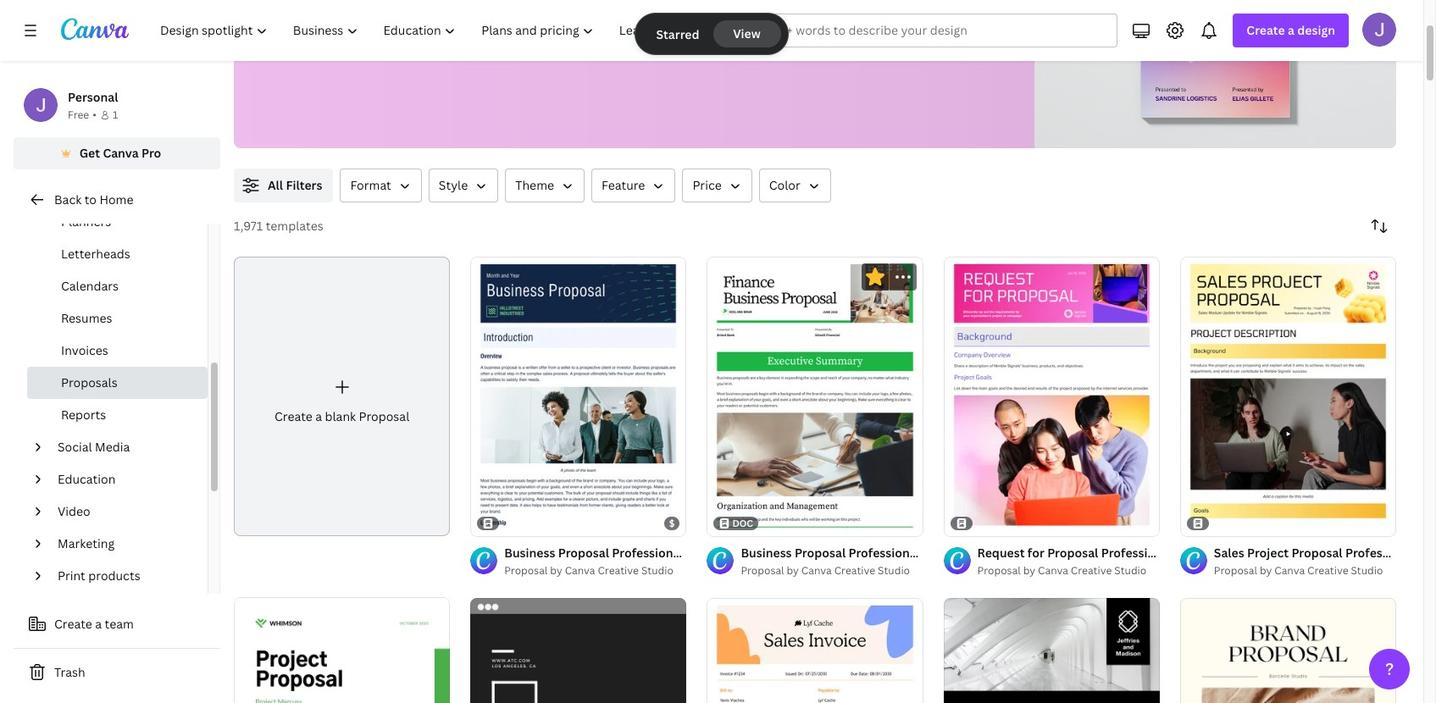 Task type: locate. For each thing, give the bounding box(es) containing it.
2 studio from the left
[[878, 564, 910, 578]]

a for create a team
[[95, 616, 102, 632]]

Sort by button
[[1363, 209, 1397, 243]]

2 vertical spatial create
[[54, 616, 92, 632]]

0 vertical spatial create
[[1247, 22, 1285, 38]]

create left design
[[1247, 22, 1285, 38]]

proposal by canva creative studio up the "sales proposal professional doc in beige green pink dynamic professional style" "image"
[[741, 564, 910, 578]]

trash
[[54, 664, 85, 681]]

planners
[[61, 214, 111, 230]]

a left blank
[[315, 409, 322, 425]]

education
[[58, 471, 116, 487]]

resumes link
[[27, 303, 208, 335]]

3 creative from the left
[[1071, 564, 1112, 578]]

create a blank proposal link
[[234, 257, 450, 537]]

by up beige minimalist fashion brand proposal image
[[1260, 564, 1272, 578]]

canva for sales project proposal professional doc in yellow white pink tactile 3d style image
[[1275, 564, 1305, 578]]

jacob simon image
[[1363, 13, 1397, 47]]

calendars link
[[27, 270, 208, 303]]

2 by from the left
[[787, 564, 799, 578]]

0 vertical spatial you
[[411, 17, 435, 36]]

scratch.
[[667, 17, 720, 36]]

4 proposal by canva creative studio from the left
[[1214, 564, 1384, 578]]

canva up the "modern business marketing proposal" image at the left bottom
[[565, 564, 595, 578]]

print products link
[[51, 560, 197, 592]]

to up planners
[[84, 192, 97, 208]]

templates,
[[338, 17, 408, 36]]

a left design
[[1288, 22, 1295, 38]]

status
[[636, 14, 788, 54]]

you up which
[[411, 17, 435, 36]]

with canva templates, you don't have to  write proposals from scratch. save time with our project proposal templates which help you put your best foot forward without exerting a whole lot of effort.
[[261, 17, 912, 58]]

blank
[[325, 409, 356, 425]]

a inside button
[[95, 616, 102, 632]]

a left team
[[95, 616, 102, 632]]

to
[[511, 17, 525, 36], [84, 192, 97, 208]]

1 creative from the left
[[598, 564, 639, 578]]

your
[[519, 39, 549, 58]]

by up the "sales proposal professional doc in beige green pink dynamic professional style" "image"
[[787, 564, 799, 578]]

invoices
[[61, 342, 108, 359]]

canva
[[294, 17, 335, 36], [103, 145, 139, 161], [565, 564, 595, 578], [802, 564, 832, 578], [1038, 564, 1069, 578], [1275, 564, 1305, 578]]

with
[[790, 17, 818, 36]]

proposal by canva creative studio link up project proposal in black simple and minimal style image
[[978, 563, 1160, 580]]

studio for beige minimalist fashion brand proposal image
[[1351, 564, 1384, 578]]

team
[[105, 616, 134, 632]]

1
[[113, 108, 118, 122]]

1 horizontal spatial create
[[275, 409, 313, 425]]

create for create a team
[[54, 616, 92, 632]]

canva up project proposal in black simple and minimal style image
[[1038, 564, 1069, 578]]

all filters button
[[234, 169, 333, 203]]

a
[[1288, 22, 1295, 38], [780, 39, 787, 58], [315, 409, 322, 425], [95, 616, 102, 632]]

all filters
[[268, 177, 322, 193]]

letterheads
[[61, 246, 130, 262]]

to inside with canva templates, you don't have to  write proposals from scratch. save time with our project proposal templates which help you put your best foot forward without exerting a whole lot of effort.
[[511, 17, 525, 36]]

you
[[411, 17, 435, 36], [466, 39, 490, 58]]

you down 'have'
[[466, 39, 490, 58]]

lot
[[833, 39, 851, 58]]

view
[[733, 25, 761, 42]]

proposals
[[565, 17, 629, 36]]

theme
[[516, 177, 554, 193]]

4 by from the left
[[1260, 564, 1272, 578]]

proposal by canva creative studio link up the "modern business marketing proposal" image at the left bottom
[[504, 563, 687, 580]]

best
[[552, 39, 581, 58]]

3 by from the left
[[1024, 564, 1036, 578]]

get canva pro button
[[14, 137, 220, 170]]

0 horizontal spatial create
[[54, 616, 92, 632]]

by up the "modern business marketing proposal" image at the left bottom
[[550, 564, 563, 578]]

proposal by canva creative studio link up beige minimalist fashion brand proposal image
[[1214, 563, 1397, 580]]

1 vertical spatial create
[[275, 409, 313, 425]]

modern business marketing proposal image
[[471, 599, 687, 703]]

create inside button
[[54, 616, 92, 632]]

proposal by canva creative studio up project proposal in black simple and minimal style image
[[978, 564, 1147, 578]]

project proposal in black simple and minimal style image
[[944, 599, 1160, 703]]

proposal by canva creative studio up the "modern business marketing proposal" image at the left bottom
[[504, 564, 674, 578]]

3 proposal by canva creative studio link from the left
[[978, 563, 1160, 580]]

canva left pro
[[103, 145, 139, 161]]

sales proposal professional doc in beige green pink dynamic professional style image
[[707, 598, 923, 703]]

a down time
[[780, 39, 787, 58]]

1 studio from the left
[[641, 564, 674, 578]]

1 proposal by canva creative studio link from the left
[[504, 563, 687, 580]]

create a design button
[[1233, 14, 1349, 47]]

0 vertical spatial templates
[[322, 39, 388, 58]]

4 creative from the left
[[1308, 564, 1349, 578]]

0 vertical spatial to
[[511, 17, 525, 36]]

4 proposal by canva creative studio link from the left
[[1214, 563, 1397, 580]]

proposal by canva creative studio link up the "sales proposal professional doc in beige green pink dynamic professional style" "image"
[[741, 563, 923, 580]]

1 by from the left
[[550, 564, 563, 578]]

1,971
[[234, 218, 263, 234]]

templates down all filters
[[266, 218, 323, 234]]

templates down templates,
[[322, 39, 388, 58]]

of
[[855, 39, 868, 58]]

proposal for sales project proposal professional doc in yellow white pink tactile 3d style image
[[1214, 564, 1258, 578]]

design
[[1298, 22, 1336, 38]]

by
[[550, 564, 563, 578], [787, 564, 799, 578], [1024, 564, 1036, 578], [1260, 564, 1272, 578]]

to up put
[[511, 17, 525, 36]]

beige minimalist fashion brand proposal image
[[1180, 599, 1397, 703]]

back to home
[[54, 192, 133, 208]]

proposal by canva creative studio up beige minimalist fashion brand proposal image
[[1214, 564, 1384, 578]]

Search search field
[[756, 14, 1107, 47]]

None search field
[[722, 14, 1118, 47]]

1 vertical spatial to
[[84, 192, 97, 208]]

canva up beige minimalist fashion brand proposal image
[[1275, 564, 1305, 578]]

create left team
[[54, 616, 92, 632]]

help
[[433, 39, 462, 58]]

foot
[[584, 39, 612, 58]]

feature button
[[592, 169, 676, 203]]

proposal by canva creative studio link
[[504, 563, 687, 580], [741, 563, 923, 580], [978, 563, 1160, 580], [1214, 563, 1397, 580]]

3 studio from the left
[[1115, 564, 1147, 578]]

canva up the "sales proposal professional doc in beige green pink dynamic professional style" "image"
[[802, 564, 832, 578]]

proposal
[[261, 39, 319, 58]]

doc
[[733, 517, 754, 530]]

business proposal professional doc in green white traditional corporate style image
[[707, 257, 923, 537]]

2 proposal by canva creative studio link from the left
[[741, 563, 923, 580]]

proposal templates image
[[1035, 0, 1397, 148], [1141, 0, 1290, 118]]

social media link
[[51, 431, 197, 464]]

canva up proposal
[[294, 17, 335, 36]]

templates
[[322, 39, 388, 58], [266, 218, 323, 234]]

1 vertical spatial you
[[466, 39, 490, 58]]

proposal by canva creative studio link for the "modern business marketing proposal" image at the left bottom
[[504, 563, 687, 580]]

which
[[392, 39, 430, 58]]

request for proposal professional doc in purple pink yellow tactile 3d style image
[[944, 257, 1160, 537]]

proposal by canva creative studio
[[504, 564, 674, 578], [741, 564, 910, 578], [978, 564, 1147, 578], [1214, 564, 1384, 578]]

calendars
[[61, 278, 119, 294]]

a for create a blank proposal
[[315, 409, 322, 425]]

status containing view
[[636, 14, 788, 54]]

proposal
[[359, 409, 410, 425], [504, 564, 548, 578], [741, 564, 784, 578], [978, 564, 1021, 578], [1214, 564, 1258, 578]]

proposal by canva creative studio for proposal by canva creative studio "link" associated with beige minimalist fashion brand proposal image
[[1214, 564, 1384, 578]]

create a blank proposal element
[[234, 257, 450, 537]]

1 proposal by canva creative studio from the left
[[504, 564, 674, 578]]

marketing link
[[51, 528, 197, 560]]

format
[[350, 177, 391, 193]]

create a team button
[[14, 608, 220, 642]]

canva for request for proposal professional doc in purple pink yellow tactile 3d style image
[[1038, 564, 1069, 578]]

3 proposal by canva creative studio from the left
[[978, 564, 1147, 578]]

creative
[[598, 564, 639, 578], [835, 564, 876, 578], [1071, 564, 1112, 578], [1308, 564, 1349, 578]]

proposal by canva creative studio for 2nd proposal by canva creative studio "link" from the left
[[741, 564, 910, 578]]

products
[[88, 568, 140, 584]]

reports
[[61, 407, 106, 423]]

by up project proposal in black simple and minimal style image
[[1024, 564, 1036, 578]]

2 proposal by canva creative studio from the left
[[741, 564, 910, 578]]

1 horizontal spatial to
[[511, 17, 525, 36]]

create left blank
[[275, 409, 313, 425]]

4 studio from the left
[[1351, 564, 1384, 578]]

marketing
[[58, 536, 115, 552]]

1 vertical spatial templates
[[266, 218, 323, 234]]

style
[[439, 177, 468, 193]]

resumes
[[61, 310, 112, 326]]

2 horizontal spatial create
[[1247, 22, 1285, 38]]

canva inside button
[[103, 145, 139, 161]]

a inside dropdown button
[[1288, 22, 1295, 38]]

create inside dropdown button
[[1247, 22, 1285, 38]]

media
[[95, 439, 130, 455]]

create for create a design
[[1247, 22, 1285, 38]]

2 creative from the left
[[835, 564, 876, 578]]



Task type: describe. For each thing, give the bounding box(es) containing it.
effort.
[[871, 39, 912, 58]]

business proposal professional doc in dark blue green abstract professional style image
[[471, 257, 687, 537]]

reports link
[[27, 399, 208, 431]]

proposal by canva creative studio for proposal by canva creative studio "link" associated with the "modern business marketing proposal" image at the left bottom
[[504, 564, 674, 578]]

forward
[[615, 39, 667, 58]]

a for create a design
[[1288, 22, 1295, 38]]

proposal for the business proposal professional doc in green white traditional corporate style image
[[741, 564, 784, 578]]

studio for project proposal in black simple and minimal style image
[[1115, 564, 1147, 578]]

without
[[670, 39, 720, 58]]

social media
[[58, 439, 130, 455]]

by for proposal by canva creative studio "link" associated with the "modern business marketing proposal" image at the left bottom
[[550, 564, 563, 578]]

pro
[[142, 145, 161, 161]]

starred
[[656, 26, 700, 42]]

proposal by canva creative studio link for beige minimalist fashion brand proposal image
[[1214, 563, 1397, 580]]

1 horizontal spatial you
[[466, 39, 490, 58]]

from
[[633, 17, 664, 36]]

home
[[99, 192, 133, 208]]

2 proposal templates image from the left
[[1141, 0, 1290, 118]]

letterheads link
[[27, 238, 208, 270]]

back to home link
[[14, 183, 220, 217]]

personal
[[68, 89, 118, 105]]

put
[[493, 39, 516, 58]]

create a team
[[54, 616, 134, 632]]

style button
[[429, 169, 499, 203]]

create for create a blank proposal
[[275, 409, 313, 425]]

1,971 templates
[[234, 218, 323, 234]]

social
[[58, 439, 92, 455]]

invoices link
[[27, 335, 208, 367]]

0 horizontal spatial you
[[411, 17, 435, 36]]

top level navigation element
[[149, 14, 681, 47]]

a inside with canva templates, you don't have to  write proposals from scratch. save time with our project proposal templates which help you put your best foot forward without exerting a whole lot of effort.
[[780, 39, 787, 58]]

proposal for request for proposal professional doc in purple pink yellow tactile 3d style image
[[978, 564, 1021, 578]]

free •
[[68, 108, 97, 122]]

sales project proposal professional doc in yellow white pink tactile 3d style image
[[1180, 257, 1397, 537]]

0 horizontal spatial to
[[84, 192, 97, 208]]

planners link
[[27, 206, 208, 238]]

time
[[757, 17, 787, 36]]

price
[[693, 177, 722, 193]]

templates inside with canva templates, you don't have to  write proposals from scratch. save time with our project proposal templates which help you put your best foot forward without exerting a whole lot of effort.
[[322, 39, 388, 58]]

all
[[268, 177, 283, 193]]

video link
[[51, 496, 197, 528]]

feature
[[602, 177, 645, 193]]

by for proposal by canva creative studio "link" associated with beige minimalist fashion brand proposal image
[[1260, 564, 1272, 578]]

with
[[261, 17, 291, 36]]

print
[[58, 568, 85, 584]]

creative for proposal by canva creative studio "link" associated with the "modern business marketing proposal" image at the left bottom
[[598, 564, 639, 578]]

$
[[669, 517, 675, 530]]

print products
[[58, 568, 140, 584]]

write
[[528, 17, 561, 36]]

create a blank proposal
[[275, 409, 410, 425]]

format button
[[340, 169, 422, 203]]

by for proposal by canva creative studio "link" associated with project proposal in black simple and minimal style image
[[1024, 564, 1036, 578]]

creative for proposal by canva creative studio "link" associated with project proposal in black simple and minimal style image
[[1071, 564, 1112, 578]]

back
[[54, 192, 82, 208]]

whole
[[791, 39, 830, 58]]

education link
[[51, 464, 197, 496]]

canva for the business proposal professional doc in green white traditional corporate style image
[[802, 564, 832, 578]]

1 proposal templates image from the left
[[1035, 0, 1397, 148]]

by for 2nd proposal by canva creative studio "link" from the left
[[787, 564, 799, 578]]

color button
[[759, 169, 831, 203]]

creative for 2nd proposal by canva creative studio "link" from the left
[[835, 564, 876, 578]]

video
[[58, 503, 90, 520]]

get
[[79, 145, 100, 161]]

filters
[[286, 177, 322, 193]]

proposal for business proposal professional doc in dark blue green abstract professional style image on the left of page
[[504, 564, 548, 578]]

•
[[93, 108, 97, 122]]

free
[[68, 108, 89, 122]]

canva inside with canva templates, you don't have to  write proposals from scratch. save time with our project proposal templates which help you put your best foot forward without exerting a whole lot of effort.
[[294, 17, 335, 36]]

save
[[723, 17, 754, 36]]

proposal by canva creative studio link for project proposal in black simple and minimal style image
[[978, 563, 1160, 580]]

trash link
[[14, 656, 220, 690]]

proposals
[[61, 375, 118, 391]]

color
[[769, 177, 801, 193]]

exerting
[[724, 39, 777, 58]]

studio for the "modern business marketing proposal" image at the left bottom
[[641, 564, 674, 578]]

don't
[[439, 17, 473, 36]]

white and green simple corporate (light) project proposal proposal image
[[234, 598, 450, 703]]

proposal by canva creative studio for proposal by canva creative studio "link" associated with project proposal in black simple and minimal style image
[[978, 564, 1147, 578]]

view button
[[713, 20, 781, 47]]

have
[[476, 17, 508, 36]]

creative for proposal by canva creative studio "link" associated with beige minimalist fashion brand proposal image
[[1308, 564, 1349, 578]]

price button
[[683, 169, 752, 203]]

canva for business proposal professional doc in dark blue green abstract professional style image on the left of page
[[565, 564, 595, 578]]

create a design
[[1247, 22, 1336, 38]]

project
[[847, 17, 894, 36]]

our
[[822, 17, 844, 36]]

theme button
[[505, 169, 585, 203]]

get canva pro
[[79, 145, 161, 161]]



Task type: vqa. For each thing, say whether or not it's contained in the screenshot.
will
no



